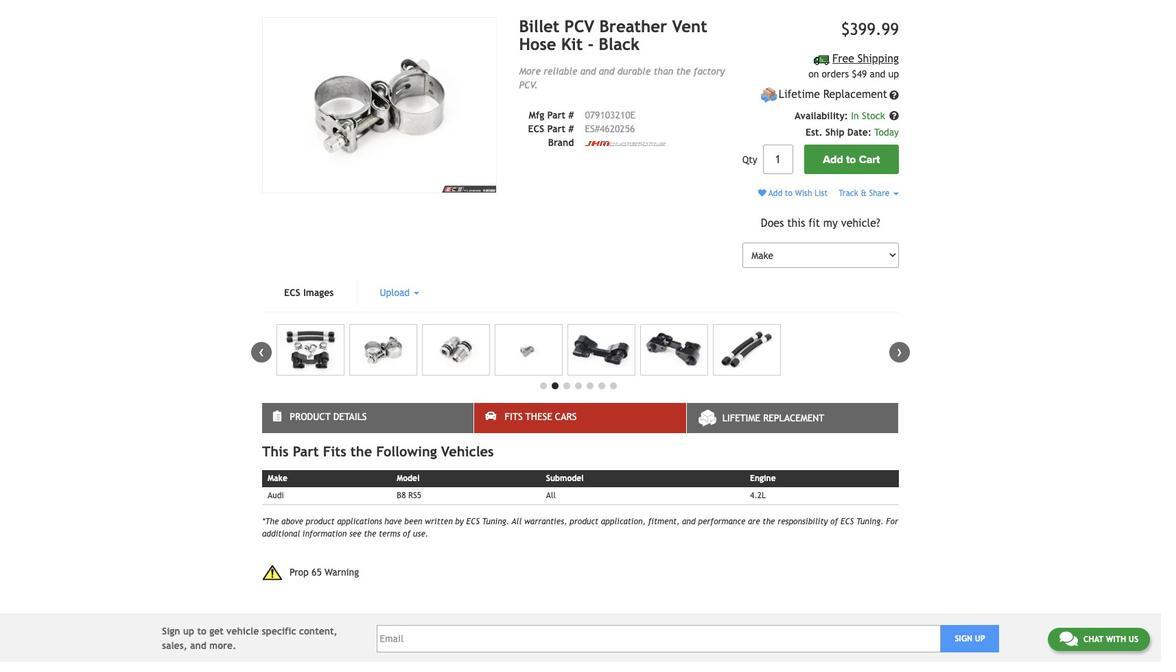 Task type: vqa. For each thing, say whether or not it's contained in the screenshot.
This Part Fits The Following Vehicles
yes



Task type: locate. For each thing, give the bounding box(es) containing it.
to inside button
[[846, 153, 856, 166]]

1 horizontal spatial all
[[546, 491, 556, 501]]

0 horizontal spatial tuning.
[[482, 518, 509, 527]]

this product is lifetime replacement eligible image
[[760, 87, 778, 104]]

and inside free shipping on orders $49 and up
[[870, 69, 885, 80]]

all down submodel
[[546, 491, 556, 501]]

replacement down $49
[[823, 88, 887, 101]]

part inside 079103210e ecs part #
[[547, 123, 565, 134]]

add
[[823, 153, 843, 166], [769, 189, 782, 198]]

black
[[599, 35, 640, 54]]

replacement up the engine
[[763, 413, 824, 424]]

2 question circle image from the top
[[889, 111, 899, 121]]

2 product from the left
[[570, 518, 598, 527]]

1 horizontal spatial lifetime
[[779, 88, 820, 101]]

orders
[[822, 69, 849, 80]]

of right responsibility
[[830, 518, 838, 527]]

cars
[[555, 412, 577, 423]]

the inside more reliable and and durable than the factory pcv.
[[676, 66, 691, 77]]

does
[[761, 217, 784, 230]]

to left get
[[197, 627, 207, 638]]

date:
[[847, 127, 871, 138]]

# up brand
[[568, 123, 574, 134]]

1 vertical spatial lifetime replacement
[[722, 413, 824, 424]]

tuning.
[[482, 518, 509, 527], [856, 518, 883, 527]]

free shipping on orders $49 and up
[[808, 52, 899, 80]]

1 vertical spatial add
[[769, 189, 782, 198]]

1 horizontal spatial fits
[[505, 412, 523, 423]]

sign inside button
[[955, 635, 972, 644]]

details
[[333, 412, 367, 423]]

0 horizontal spatial all
[[512, 518, 522, 527]]

billet
[[519, 16, 559, 36]]

es#
[[585, 123, 600, 134]]

up
[[888, 69, 899, 80], [183, 627, 194, 638], [975, 635, 985, 644]]

lifetime replacement down orders
[[779, 88, 887, 101]]

chat with us link
[[1048, 629, 1150, 652]]

billet pcv breather vent hose kit - black
[[519, 16, 707, 54]]

up inside sign up to get vehicle specific content, sales, and more.
[[183, 627, 194, 638]]

es# 4620256 brand
[[548, 123, 635, 148]]

399.99
[[850, 19, 899, 38]]

0 vertical spatial #
[[568, 110, 574, 121]]

0 vertical spatial question circle image
[[889, 90, 899, 100]]

this
[[262, 444, 289, 460]]

the right than
[[676, 66, 691, 77]]

add to cart
[[823, 153, 880, 166]]

have
[[385, 518, 402, 527]]

product right "warranties,"
[[570, 518, 598, 527]]

add to wish list link
[[758, 189, 828, 198]]

and
[[580, 66, 596, 77], [599, 66, 614, 77], [870, 69, 885, 80], [682, 518, 695, 527], [190, 641, 206, 652]]

kit
[[561, 35, 583, 54]]

specific
[[262, 627, 296, 638]]

and right fitment,
[[682, 518, 695, 527]]

to for wish
[[785, 189, 793, 198]]

0 vertical spatial fits
[[505, 412, 523, 423]]

prop
[[290, 568, 309, 579]]

1 horizontal spatial up
[[888, 69, 899, 80]]

does this fit my vehicle?
[[761, 217, 880, 230]]

1 horizontal spatial of
[[830, 518, 838, 527]]

0 horizontal spatial product
[[306, 518, 335, 527]]

1 vertical spatial #
[[568, 123, 574, 134]]

lifetime replacement up the engine
[[722, 413, 824, 424]]

lifetime
[[779, 88, 820, 101], [722, 413, 760, 424]]

ecs
[[528, 123, 544, 134], [284, 288, 300, 299], [466, 518, 480, 527], [841, 518, 854, 527]]

for
[[886, 518, 898, 527]]

1 tuning. from the left
[[482, 518, 509, 527]]

all
[[546, 491, 556, 501], [512, 518, 522, 527]]

breather
[[599, 16, 667, 36]]

stock
[[862, 111, 885, 122]]

2 # from the top
[[568, 123, 574, 134]]

# inside 079103210e ecs part #
[[568, 123, 574, 134]]

0 vertical spatial replacement
[[823, 88, 887, 101]]

0 vertical spatial of
[[830, 518, 838, 527]]

product up information
[[306, 518, 335, 527]]

part right the mfg
[[547, 110, 565, 121]]

content,
[[299, 627, 337, 638]]

part up brand
[[547, 123, 565, 134]]

1 horizontal spatial product
[[570, 518, 598, 527]]

engine
[[750, 474, 776, 484]]

1 question circle image from the top
[[889, 90, 899, 100]]

tuning. left for
[[856, 518, 883, 527]]

ecs left images
[[284, 288, 300, 299]]

and down "-"
[[580, 66, 596, 77]]

sign up button
[[941, 626, 999, 653]]

tuning. right by
[[482, 518, 509, 527]]

› link
[[889, 342, 910, 363]]

0 vertical spatial to
[[846, 153, 856, 166]]

2 tuning. from the left
[[856, 518, 883, 527]]

responsibility
[[778, 518, 828, 527]]

1 horizontal spatial add
[[823, 153, 843, 166]]

lifetime up the engine
[[722, 413, 760, 424]]

add right heart image
[[769, 189, 782, 198]]

and inside sign up to get vehicle specific content, sales, and more.
[[190, 641, 206, 652]]

durable
[[617, 66, 651, 77]]

fits down product details
[[323, 444, 346, 460]]

0 vertical spatial lifetime
[[779, 88, 820, 101]]

application,
[[601, 518, 646, 527]]

1 vertical spatial fits
[[323, 444, 346, 460]]

0 horizontal spatial lifetime
[[722, 413, 760, 424]]

than
[[654, 66, 673, 77]]

‹ link
[[251, 342, 272, 363]]

of down been
[[403, 529, 411, 539]]

es#4620256 - 079103210e - billet pcv breather vent hose kit - black - more reliable and and durable than the factory pcv. - jh motorsports  - audi image
[[262, 17, 497, 194], [277, 325, 345, 376], [349, 325, 417, 376], [422, 325, 490, 376], [495, 325, 563, 376], [567, 325, 636, 376], [640, 325, 708, 376], [713, 325, 781, 376]]

to left cart
[[846, 153, 856, 166]]

1 vertical spatial to
[[785, 189, 793, 198]]

fits
[[505, 412, 523, 423], [323, 444, 346, 460]]

to left the wish
[[785, 189, 793, 198]]

sign inside sign up to get vehicle specific content, sales, and more.
[[162, 627, 180, 638]]

ecs down the mfg
[[528, 123, 544, 134]]

the down product details link
[[351, 444, 372, 460]]

audi
[[268, 491, 284, 501]]

to
[[846, 153, 856, 166], [785, 189, 793, 198], [197, 627, 207, 638]]

with
[[1106, 635, 1126, 645]]

b8
[[397, 491, 406, 501]]

1 horizontal spatial tuning.
[[856, 518, 883, 527]]

0 horizontal spatial up
[[183, 627, 194, 638]]

1 vertical spatial question circle image
[[889, 111, 899, 121]]

add inside button
[[823, 153, 843, 166]]

product
[[290, 412, 330, 423]]

Email email field
[[376, 626, 941, 653]]

question circle image
[[889, 90, 899, 100], [889, 111, 899, 121]]

product
[[306, 518, 335, 527], [570, 518, 598, 527]]

upload
[[380, 288, 413, 299]]

chat with us
[[1083, 635, 1138, 645]]

question circle image for lifetime replacement
[[889, 90, 899, 100]]

0 horizontal spatial add
[[769, 189, 782, 198]]

vent
[[672, 16, 707, 36]]

upload button
[[358, 279, 441, 307]]

and down shipping
[[870, 69, 885, 80]]

above
[[281, 518, 303, 527]]

# up "es# 4620256 brand"
[[568, 110, 574, 121]]

part right this at the bottom of the page
[[293, 444, 319, 460]]

2 vertical spatial part
[[293, 444, 319, 460]]

0 vertical spatial add
[[823, 153, 843, 166]]

add for add to cart
[[823, 153, 843, 166]]

to for cart
[[846, 153, 856, 166]]

submodel
[[546, 474, 584, 484]]

this
[[787, 217, 805, 230]]

1 vertical spatial all
[[512, 518, 522, 527]]

part
[[547, 110, 565, 121], [547, 123, 565, 134], [293, 444, 319, 460]]

4.2l
[[750, 491, 766, 501]]

1 vertical spatial lifetime
[[722, 413, 760, 424]]

up inside button
[[975, 635, 985, 644]]

all left "warranties,"
[[512, 518, 522, 527]]

0 vertical spatial all
[[546, 491, 556, 501]]

jh motorsports image
[[585, 141, 667, 146]]

079103210e ecs part #
[[528, 110, 635, 134]]

sign up to get vehicle specific content, sales, and more.
[[162, 627, 337, 652]]

up inside free shipping on orders $49 and up
[[888, 69, 899, 80]]

$49
[[852, 69, 867, 80]]

these
[[525, 412, 552, 423]]

lifetime down on
[[779, 88, 820, 101]]

up for sign up
[[975, 635, 985, 644]]

0 horizontal spatial sign
[[162, 627, 180, 638]]

0 horizontal spatial of
[[403, 529, 411, 539]]

all inside the '*the above product applications have been written by                 ecs tuning. all warranties, product application, fitment,                 and performance are the responsibility of ecs tuning.                 for additional information see the terms of use.'
[[512, 518, 522, 527]]

comments image
[[1059, 631, 1078, 648]]

2 horizontal spatial to
[[846, 153, 856, 166]]

add down ship
[[823, 153, 843, 166]]

1 horizontal spatial sign
[[955, 635, 972, 644]]

warning
[[325, 568, 359, 579]]

warranties,
[[524, 518, 567, 527]]

2 horizontal spatial up
[[975, 635, 985, 644]]

sign
[[162, 627, 180, 638], [955, 635, 972, 644]]

None text field
[[763, 145, 793, 174]]

images
[[303, 288, 334, 299]]

0 horizontal spatial fits
[[323, 444, 346, 460]]

1 horizontal spatial to
[[785, 189, 793, 198]]

&
[[861, 189, 867, 198]]

1 vertical spatial part
[[547, 123, 565, 134]]

0 vertical spatial part
[[547, 110, 565, 121]]

fits left the these
[[505, 412, 523, 423]]

list
[[815, 189, 828, 198]]

1 product from the left
[[306, 518, 335, 527]]

by
[[455, 518, 464, 527]]

and right sales,
[[190, 641, 206, 652]]

been
[[404, 518, 422, 527]]

2 vertical spatial to
[[197, 627, 207, 638]]

ecs right by
[[466, 518, 480, 527]]

0 horizontal spatial to
[[197, 627, 207, 638]]



Task type: describe. For each thing, give the bounding box(es) containing it.
to inside sign up to get vehicle specific content, sales, and more.
[[197, 627, 207, 638]]

make
[[268, 474, 287, 484]]

add to wish list
[[766, 189, 828, 198]]

-
[[588, 35, 594, 54]]

this part fits the following vehicles
[[262, 444, 494, 460]]

following
[[376, 444, 437, 460]]

product details link
[[262, 404, 474, 434]]

1 # from the top
[[568, 110, 574, 121]]

0 vertical spatial lifetime replacement
[[779, 88, 887, 101]]

ecs images link
[[262, 279, 356, 307]]

and inside the '*the above product applications have been written by                 ecs tuning. all warranties, product application, fitment,                 and performance are the responsibility of ecs tuning.                 for additional information see the terms of use.'
[[682, 518, 695, 527]]

cart
[[859, 153, 880, 166]]

more reliable and and durable than the factory pcv.
[[519, 66, 725, 90]]

‹
[[259, 342, 264, 361]]

qty
[[742, 154, 757, 165]]

heart image
[[758, 189, 766, 198]]

65
[[312, 568, 322, 579]]

free
[[832, 52, 854, 65]]

*the
[[262, 518, 279, 527]]

part for this part fits the following vehicles
[[293, 444, 319, 460]]

rs5
[[408, 491, 421, 501]]

1 vertical spatial of
[[403, 529, 411, 539]]

wish
[[795, 189, 812, 198]]

model
[[397, 474, 420, 484]]

reliable
[[544, 66, 577, 77]]

sign for sign up to get vehicle specific content, sales, and more.
[[162, 627, 180, 638]]

brand
[[548, 137, 574, 148]]

free shipping image
[[814, 55, 829, 65]]

see
[[349, 529, 361, 539]]

part for mfg part #
[[547, 110, 565, 121]]

est. ship date: today
[[806, 127, 899, 138]]

written
[[425, 518, 453, 527]]

sign for sign up
[[955, 635, 972, 644]]

performance
[[698, 518, 745, 527]]

question circle image for in stock
[[889, 111, 899, 121]]

track & share button
[[839, 189, 899, 198]]

fits these cars link
[[474, 404, 686, 434]]

in
[[851, 111, 859, 122]]

availability:
[[795, 111, 848, 122]]

ecs right responsibility
[[841, 518, 854, 527]]

vehicle?
[[841, 217, 880, 230]]

ecs inside 079103210e ecs part #
[[528, 123, 544, 134]]

information
[[302, 529, 347, 539]]

availability: in stock
[[795, 111, 888, 122]]

079103210e
[[585, 110, 635, 121]]

fitment,
[[648, 518, 680, 527]]

fits inside fits these cars link
[[505, 412, 523, 423]]

track & share
[[839, 189, 892, 198]]

est.
[[806, 127, 822, 138]]

sign up
[[955, 635, 985, 644]]

us
[[1129, 635, 1138, 645]]

4620256
[[600, 123, 635, 134]]

fits these cars
[[505, 412, 577, 423]]

vehicles
[[441, 444, 494, 460]]

›
[[897, 342, 902, 361]]

lifetime replacement link
[[687, 404, 898, 434]]

1 vertical spatial replacement
[[763, 413, 824, 424]]

pcv.
[[519, 79, 538, 90]]

add for add to wish list
[[769, 189, 782, 198]]

vehicle
[[226, 627, 259, 638]]

more
[[519, 66, 541, 77]]

fit
[[808, 217, 820, 230]]

share
[[869, 189, 890, 198]]

mfg
[[529, 110, 544, 121]]

add to cart button
[[804, 145, 899, 174]]

ship
[[825, 127, 844, 138]]

get
[[209, 627, 224, 638]]

hose
[[519, 35, 556, 54]]

and left durable
[[599, 66, 614, 77]]

up for sign up to get vehicle specific content, sales, and more.
[[183, 627, 194, 638]]

today
[[874, 127, 899, 138]]

b8 rs5
[[397, 491, 421, 501]]

use.
[[413, 529, 428, 539]]

prop 65 warning image
[[262, 565, 283, 581]]

the right the see
[[364, 529, 376, 539]]

on
[[808, 69, 819, 80]]

shipping
[[858, 52, 899, 65]]

the right are
[[763, 518, 775, 527]]

applications
[[337, 518, 382, 527]]

prop 65 warning
[[290, 568, 359, 579]]

mfg part #
[[529, 110, 574, 121]]

my
[[823, 217, 838, 230]]

additional
[[262, 529, 300, 539]]



